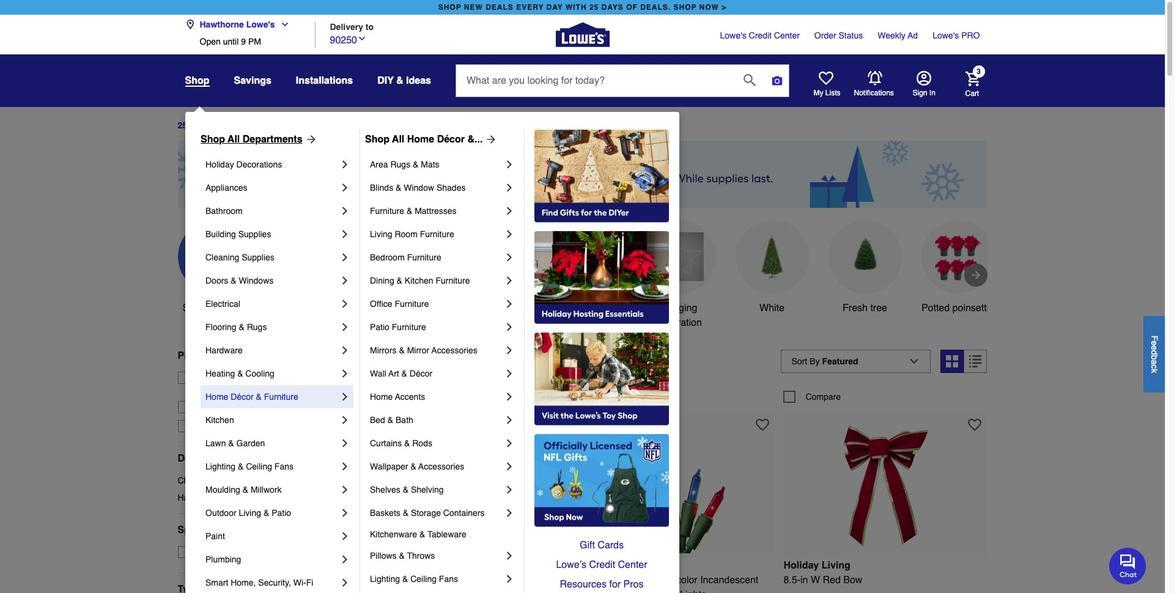 Task type: locate. For each thing, give the bounding box(es) containing it.
furniture down "blinds"
[[370, 206, 404, 216]]

1 horizontal spatial savings button
[[457, 220, 530, 315]]

ft right pros
[[648, 575, 653, 586]]

& right the bed on the bottom
[[388, 415, 393, 425]]

hanging
[[661, 303, 697, 314]]

flooring & rugs
[[205, 322, 267, 332]]

savings inside button
[[476, 303, 511, 314]]

hawthorne down store
[[196, 385, 237, 395]]

1 horizontal spatial in
[[801, 575, 808, 586]]

free left store
[[196, 373, 214, 383]]

25 left days at the top left of the page
[[178, 121, 187, 130]]

100- inside holiday living 100-count 20.62-ft white incandescent plug- in christmas string lights
[[359, 575, 379, 586]]

2 lights from the left
[[680, 589, 706, 593]]

compare inside 5013254527 element
[[806, 392, 841, 402]]

living inside holiday living 100-count 20.62-ft white incandescent plug- in christmas string lights
[[397, 560, 426, 571]]

1 vertical spatial plug-
[[571, 589, 594, 593]]

& up christmas decorations link
[[238, 462, 244, 472]]

lights inside holiday living 100-count 20.62-ft multicolor incandescent plug-in christmas string lights
[[680, 589, 706, 593]]

20.62- for white
[[408, 575, 435, 586]]

rugs right area
[[390, 160, 410, 169]]

new
[[464, 3, 483, 12]]

1 shop from the left
[[438, 3, 461, 12]]

shop down open
[[185, 75, 209, 86]]

w
[[811, 575, 820, 586]]

1 vertical spatial ceiling
[[410, 574, 437, 584]]

chevron right image
[[339, 158, 351, 171], [503, 158, 516, 171], [339, 182, 351, 194], [503, 182, 516, 194], [339, 228, 351, 240], [503, 251, 516, 264], [339, 275, 351, 287], [339, 298, 351, 310], [503, 321, 516, 333], [339, 344, 351, 357], [339, 368, 351, 380], [503, 368, 516, 380], [503, 391, 516, 403], [339, 437, 351, 449], [339, 461, 351, 473], [503, 461, 516, 473], [339, 484, 351, 496], [339, 530, 351, 542], [339, 553, 351, 566]]

lighting down pillows on the left of the page
[[370, 574, 400, 584]]

white inside holiday living 100-count 20.62-ft white incandescent plug- in christmas string lights
[[443, 575, 468, 586]]

& left the mirror
[[399, 346, 405, 355]]

chevron down image
[[357, 33, 367, 43]]

all up 'flooring'
[[208, 303, 218, 314]]

shop left new
[[438, 3, 461, 12]]

offers
[[215, 525, 243, 536]]

2 heart outline image from the left
[[756, 418, 770, 432]]

0 vertical spatial lighting & ceiling fans
[[205, 462, 294, 472]]

holiday
[[205, 160, 234, 169], [556, 303, 588, 314], [464, 356, 517, 373], [359, 560, 395, 571], [571, 560, 607, 571], [784, 560, 819, 571]]

resources for pros link
[[535, 575, 669, 593]]

art
[[388, 369, 399, 379]]

ceiling down throws at the left bottom
[[410, 574, 437, 584]]

1 horizontal spatial plug-
[[571, 589, 594, 593]]

paint
[[205, 531, 225, 541]]

2 string from the left
[[652, 589, 677, 593]]

0 horizontal spatial home
[[205, 392, 228, 402]]

bow
[[843, 575, 863, 586]]

bed
[[370, 415, 385, 425]]

1 incandescent from the left
[[471, 575, 529, 586]]

1 horizontal spatial compare
[[593, 392, 629, 402]]

appliances
[[205, 183, 247, 193]]

& right dining
[[397, 276, 402, 286]]

lowe's home improvement logo image
[[556, 8, 609, 61]]

kitchen down free delivery
[[205, 415, 234, 425]]

christmas down pillows on the left of the page
[[370, 589, 414, 593]]

1 vertical spatial white
[[443, 575, 468, 586]]

1 horizontal spatial fans
[[439, 574, 458, 584]]

every
[[516, 3, 544, 12]]

delivery
[[330, 22, 363, 31], [222, 350, 260, 361], [216, 402, 247, 412], [215, 421, 246, 431]]

chevron right image for baskets & storage containers
[[503, 507, 516, 519]]

all
[[228, 134, 240, 145], [392, 134, 404, 145], [208, 303, 218, 314]]

plug- inside holiday living 100-count 20.62-ft multicolor incandescent plug-in christmas string lights
[[571, 589, 594, 593]]

100- inside holiday living 100-count 20.62-ft multicolor incandescent plug-in christmas string lights
[[571, 575, 591, 586]]

0 vertical spatial free
[[196, 373, 214, 383]]

lowe's home improvement cart image
[[965, 71, 980, 86]]

& inside button
[[396, 75, 403, 86]]

0 vertical spatial supplies
[[238, 229, 271, 239]]

0 vertical spatial credit
[[749, 31, 772, 40]]

furniture down bedroom furniture link
[[436, 276, 470, 286]]

holiday inside holiday living 100-count 20.62-ft multicolor incandescent plug-in christmas string lights
[[571, 560, 607, 571]]

lighting for leftmost lighting & ceiling fans link
[[205, 462, 235, 472]]

décor inside shop all home décor &... link
[[437, 134, 465, 145]]

ft
[[435, 575, 441, 586], [648, 575, 653, 586]]

1 vertical spatial lighting
[[370, 574, 400, 584]]

arrow right image up poinsettia
[[970, 269, 982, 281]]

1 vertical spatial patio
[[272, 508, 291, 518]]

lighting & ceiling fans down throws at the left bottom
[[370, 574, 458, 584]]

count inside holiday living 100-count 20.62-ft multicolor incandescent plug-in christmas string lights
[[591, 575, 617, 586]]

ft for white
[[435, 575, 441, 586]]

lighting & ceiling fans link down throws at the left bottom
[[370, 568, 503, 591]]

0 vertical spatial white
[[760, 303, 785, 314]]

& for heating & cooling link
[[237, 369, 243, 379]]

1 vertical spatial lighting & ceiling fans link
[[370, 568, 503, 591]]

furniture inside the home décor & furniture link
[[264, 392, 298, 402]]

kitchen inside kitchen link
[[205, 415, 234, 425]]

2 compare from the left
[[593, 392, 629, 402]]

lights
[[445, 589, 471, 593], [680, 589, 706, 593]]

f e e d b a c k button
[[1144, 316, 1165, 392]]

100- down lowe's
[[571, 575, 591, 586]]

count inside holiday living 100-count 20.62-ft white incandescent plug- in christmas string lights
[[379, 575, 405, 586]]

1001813120 element
[[359, 391, 416, 403]]

chevron right image for plumbing
[[339, 553, 351, 566]]

shop left electrical
[[183, 303, 205, 314]]

all inside 'button'
[[208, 303, 218, 314]]

decorations for hanukkah decorations
[[219, 493, 264, 503]]

chevron right image for bed & bath
[[503, 414, 516, 426]]

1 shop from the left
[[201, 134, 225, 145]]

20.62- inside holiday living 100-count 20.62-ft white incandescent plug- in christmas string lights
[[408, 575, 435, 586]]

1 lights from the left
[[445, 589, 471, 593]]

& right diy
[[396, 75, 403, 86]]

throws
[[407, 551, 435, 561]]

fresh tree
[[843, 303, 887, 314]]

heart outline image
[[544, 418, 557, 432], [756, 418, 770, 432]]

count down pillows on the left of the page
[[379, 575, 405, 586]]

center inside "link"
[[618, 560, 647, 571]]

& down today
[[269, 385, 274, 395]]

moulding & millwork
[[205, 485, 282, 495]]

1 horizontal spatial ceiling
[[410, 574, 437, 584]]

0 horizontal spatial compare
[[381, 392, 416, 402]]

chevron down image
[[275, 20, 290, 29]]

0 horizontal spatial incandescent
[[471, 575, 529, 586]]

lights for white
[[445, 589, 471, 593]]

arrow right image
[[302, 133, 317, 146]]

savings up 198 products in holiday decorations
[[476, 303, 511, 314]]

holiday inside holiday living 8.5-in w red bow
[[784, 560, 819, 571]]

0 vertical spatial lighting
[[205, 462, 235, 472]]

1 20.62- from the left
[[408, 575, 435, 586]]

& up living room furniture
[[407, 206, 412, 216]]

décor down mirrors & mirror accessories
[[410, 369, 432, 379]]

0 horizontal spatial décor
[[231, 392, 254, 402]]

center up pros
[[618, 560, 647, 571]]

chevron right image for appliances
[[339, 182, 351, 194]]

pickup
[[178, 350, 210, 361], [239, 373, 265, 383]]

chevron right image for wallpaper & accessories
[[503, 461, 516, 473]]

lighting up christmas decorations
[[205, 462, 235, 472]]

& down the free store pickup today at:
[[256, 392, 262, 402]]

1 vertical spatial savings
[[476, 303, 511, 314]]

deals inside 'button'
[[221, 303, 246, 314]]

2 20.62- from the left
[[620, 575, 648, 586]]

outdoor
[[205, 508, 236, 518]]

0 horizontal spatial center
[[618, 560, 647, 571]]

living inside button
[[591, 303, 617, 314]]

1 string from the left
[[417, 589, 442, 593]]

3 compare from the left
[[806, 392, 841, 402]]

shop for shop
[[185, 75, 209, 86]]

decorations for christmas decorations
[[219, 476, 264, 485]]

& for lawn & garden "link" at left bottom
[[228, 438, 234, 448]]

holiday for holiday living 100-count 20.62-ft white incandescent plug- in christmas string lights
[[359, 560, 395, 571]]

& right "blinds"
[[396, 183, 401, 193]]

2 horizontal spatial in
[[929, 89, 936, 97]]

delivery up 90250
[[330, 22, 363, 31]]

compare inside 1001813154 element
[[593, 392, 629, 402]]

home for shop all home décor &...
[[370, 392, 393, 402]]

& inside "link"
[[228, 438, 234, 448]]

savings
[[234, 75, 271, 86], [476, 303, 511, 314]]

0 vertical spatial ceiling
[[246, 462, 272, 472]]

bathroom
[[205, 206, 243, 216]]

1 horizontal spatial ft
[[648, 575, 653, 586]]

home up the mats on the top left of the page
[[407, 134, 434, 145]]

string for multicolor
[[652, 589, 677, 593]]

savings down pm
[[234, 75, 271, 86]]

1 horizontal spatial christmas
[[370, 589, 414, 593]]

furniture inside bedroom furniture link
[[407, 253, 441, 262]]

8.5-
[[784, 575, 801, 586]]

decorations
[[236, 160, 282, 169], [521, 356, 606, 373], [219, 476, 264, 485], [219, 493, 264, 503]]

& left millwork
[[243, 485, 248, 495]]

cart
[[965, 89, 979, 98]]

area
[[370, 160, 388, 169]]

2 shop from the left
[[365, 134, 390, 145]]

store
[[216, 373, 236, 383]]

dining & kitchen furniture
[[370, 276, 470, 286]]

chevron right image for lighting & ceiling fans
[[339, 461, 351, 473]]

décor inside wall art & décor link
[[410, 369, 432, 379]]

2 horizontal spatial compare
[[806, 392, 841, 402]]

décor left &...
[[437, 134, 465, 145]]

fans down lawn & garden "link" at left bottom
[[274, 462, 294, 472]]

doors & windows
[[205, 276, 274, 286]]

patio up paint 'link' at the left bottom of the page
[[272, 508, 291, 518]]

chevron right image for curtains & rods
[[503, 437, 516, 449]]

accessories down patio furniture link
[[432, 346, 478, 355]]

decorations down shop all departments link
[[236, 160, 282, 169]]

hanukkah decorations link
[[178, 492, 340, 504]]

christmas for holiday living 100-count 20.62-ft white incandescent plug- in christmas string lights
[[370, 589, 414, 593]]

pickup up heating
[[178, 350, 210, 361]]

None search field
[[456, 64, 790, 108]]

all for deals
[[208, 303, 218, 314]]

1 vertical spatial in
[[801, 575, 808, 586]]

shop inside 'button'
[[183, 303, 205, 314]]

chevron right image for doors & windows
[[339, 275, 351, 287]]

plug- inside holiday living 100-count 20.62-ft white incandescent plug- in christmas string lights
[[532, 575, 555, 586]]

2 vertical spatial décor
[[231, 392, 254, 402]]

holiday living
[[556, 303, 617, 314]]

holiday for holiday living 8.5-in w red bow
[[784, 560, 819, 571]]

string inside holiday living 100-count 20.62-ft white incandescent plug- in christmas string lights
[[417, 589, 442, 593]]

0 vertical spatial lighting & ceiling fans link
[[205, 455, 339, 478]]

officially licensed n f l gifts. shop now. image
[[535, 434, 669, 527]]

0 vertical spatial center
[[774, 31, 800, 40]]

hawthorne up the open until 9 pm
[[200, 20, 244, 29]]

lawn & garden link
[[205, 432, 339, 455]]

& for the dining & kitchen furniture link
[[397, 276, 402, 286]]

plumbing
[[205, 555, 241, 564]]

in inside holiday living 100-count 20.62-ft multicolor incandescent plug-in christmas string lights
[[594, 589, 602, 593]]

ceiling
[[246, 462, 272, 472], [410, 574, 437, 584]]

0 horizontal spatial arrow right image
[[483, 133, 497, 146]]

hawthorne for hawthorne lowe's & nearby stores
[[196, 385, 237, 395]]

1 vertical spatial center
[[618, 560, 647, 571]]

fans down the pillows & throws link
[[439, 574, 458, 584]]

departments down lawn
[[178, 453, 237, 464]]

0 vertical spatial pickup
[[178, 350, 210, 361]]

& right store
[[237, 369, 243, 379]]

mirrors & mirror accessories link
[[370, 339, 503, 362]]

christmas down lowe's credit center
[[605, 589, 649, 593]]

lights down the pillows & throws link
[[445, 589, 471, 593]]

chevron right image for hardware
[[339, 344, 351, 357]]

visit the lowe's toy shop. image
[[535, 333, 669, 426]]

until
[[223, 37, 239, 46]]

& for doors & windows link
[[231, 276, 236, 286]]

2 100- from the left
[[571, 575, 591, 586]]

living for outdoor living & patio
[[239, 508, 261, 518]]

smart
[[205, 578, 228, 588]]

&...
[[468, 134, 483, 145]]

christmas inside holiday living 100-count 20.62-ft white incandescent plug- in christmas string lights
[[370, 589, 414, 593]]

pillows & throws link
[[370, 544, 503, 568]]

nearby
[[277, 385, 303, 395]]

1 vertical spatial kitchen
[[205, 415, 234, 425]]

0 vertical spatial arrow right image
[[483, 133, 497, 146]]

fast
[[196, 421, 213, 431]]

0 horizontal spatial in
[[448, 356, 460, 373]]

0 horizontal spatial pickup
[[178, 350, 210, 361]]

lowe's home improvement account image
[[916, 71, 931, 86]]

string down the pillows & throws link
[[417, 589, 442, 593]]

holiday decorations
[[205, 160, 282, 169]]

all for departments
[[228, 134, 240, 145]]

in left w
[[801, 575, 808, 586]]

hawthorne inside button
[[196, 385, 237, 395]]

& for lighting & ceiling fans link to the right
[[402, 574, 408, 584]]

0 horizontal spatial lights
[[445, 589, 471, 593]]

lighting & ceiling fans
[[205, 462, 294, 472], [370, 574, 458, 584]]

lowe's inside button
[[246, 20, 275, 29]]

chevron right image for living room furniture
[[503, 228, 516, 240]]

poinsettia
[[953, 303, 994, 314]]

2 count from the left
[[591, 575, 617, 586]]

center for lowe's credit center
[[618, 560, 647, 571]]

credit up resources for pros link
[[589, 560, 615, 571]]

home décor & furniture link
[[205, 385, 339, 409]]

20.62-
[[408, 575, 435, 586], [620, 575, 648, 586]]

lowe's inside button
[[240, 385, 266, 395]]

fresh tree button
[[828, 220, 902, 315]]

all for home
[[392, 134, 404, 145]]

& for 'shelves & shelving' link
[[403, 485, 409, 495]]

chevron right image for holiday decorations
[[339, 158, 351, 171]]

christmas inside holiday living 100-count 20.62-ft multicolor incandescent plug-in christmas string lights
[[605, 589, 649, 593]]

2 horizontal spatial christmas
[[605, 589, 649, 593]]

lowe's credit center link
[[720, 29, 800, 42]]

chevron right image for bedroom furniture
[[503, 251, 516, 264]]

incandescent inside holiday living 100-count 20.62-ft multicolor incandescent plug-in christmas string lights
[[700, 575, 759, 586]]

0 vertical spatial departments
[[243, 134, 302, 145]]

& left rods
[[404, 438, 410, 448]]

holiday inside holiday living 100-count 20.62-ft white incandescent plug- in christmas string lights
[[359, 560, 395, 571]]

chevron right image for kitchen
[[339, 414, 351, 426]]

100- for 100-count 20.62-ft multicolor incandescent plug-in christmas string lights
[[571, 575, 591, 586]]

chevron right image for flooring & rugs
[[339, 321, 351, 333]]

arrow right image
[[483, 133, 497, 146], [970, 269, 982, 281]]

décor for home
[[437, 134, 465, 145]]

1 horizontal spatial pickup
[[239, 373, 265, 383]]

deals
[[486, 3, 514, 12]]

& inside 'link'
[[407, 206, 412, 216]]

25 days of deals
[[178, 121, 246, 130]]

2 free from the top
[[196, 402, 214, 412]]

0 horizontal spatial 100-
[[359, 575, 379, 586]]

1 horizontal spatial lights
[[680, 589, 706, 593]]

furniture inside living room furniture link
[[420, 229, 454, 239]]

0 horizontal spatial white
[[443, 575, 468, 586]]

furniture inside the dining & kitchen furniture link
[[436, 276, 470, 286]]

home down the wall
[[370, 392, 393, 402]]

1 vertical spatial fans
[[439, 574, 458, 584]]

chevron right image for bathroom
[[339, 205, 351, 217]]

dining
[[370, 276, 394, 286]]

& right lawn
[[228, 438, 234, 448]]

baskets & storage containers
[[370, 508, 485, 518]]

string for white
[[417, 589, 442, 593]]

0 horizontal spatial string
[[417, 589, 442, 593]]

living inside holiday living 8.5-in w red bow
[[822, 560, 851, 571]]

0 horizontal spatial count
[[379, 575, 405, 586]]

weekly ad link
[[878, 29, 918, 42]]

& left "storage"
[[403, 508, 409, 518]]

holiday for holiday living
[[556, 303, 588, 314]]

my lists link
[[814, 71, 841, 98]]

arrow right image up the area rugs & mats link
[[483, 133, 497, 146]]

chevron right image for cleaning supplies
[[339, 251, 351, 264]]

shop left now
[[674, 3, 697, 12]]

patio inside patio furniture link
[[370, 322, 390, 332]]

decorations up outdoor living & patio
[[219, 493, 264, 503]]

products
[[388, 356, 444, 373]]

holiday inside holiday decorations link
[[205, 160, 234, 169]]

lights for multicolor
[[680, 589, 706, 593]]

compare inside "1001813120" element
[[381, 392, 416, 402]]

0 horizontal spatial heart outline image
[[544, 418, 557, 432]]

1 heart outline image from the left
[[544, 418, 557, 432]]

red
[[823, 575, 841, 586]]

chat invite button image
[[1109, 547, 1147, 585]]

& for leftmost lighting & ceiling fans link
[[238, 462, 244, 472]]

0 vertical spatial accessories
[[432, 346, 478, 355]]

decorations inside hanukkah decorations link
[[219, 493, 264, 503]]

0 horizontal spatial ft
[[435, 575, 441, 586]]

2 ft from the left
[[648, 575, 653, 586]]

1 vertical spatial deals
[[221, 303, 246, 314]]

0 horizontal spatial christmas
[[178, 476, 216, 485]]

0 horizontal spatial shop
[[201, 134, 225, 145]]

tableware
[[428, 530, 466, 539]]

1 vertical spatial hawthorne
[[196, 385, 237, 395]]

shop up area
[[365, 134, 390, 145]]

decorations inside holiday decorations link
[[236, 160, 282, 169]]

white button
[[735, 220, 809, 315]]

chevron right image for heating & cooling
[[339, 368, 351, 380]]

potted
[[922, 303, 950, 314]]

0 horizontal spatial plug-
[[532, 575, 555, 586]]

fans for chevron right image for lighting & ceiling fans
[[439, 574, 458, 584]]

décor inside the home décor & furniture link
[[231, 392, 254, 402]]

25 right with
[[589, 3, 599, 12]]

1 horizontal spatial décor
[[410, 369, 432, 379]]

shop all home décor &... link
[[365, 132, 497, 147]]

ft down the pillows & throws link
[[435, 575, 441, 586]]

credit inside "link"
[[589, 560, 615, 571]]

furniture down furniture & mattresses 'link'
[[420, 229, 454, 239]]

string inside holiday living 100-count 20.62-ft multicolor incandescent plug-in christmas string lights
[[652, 589, 677, 593]]

in down mirrors & mirror accessories
[[448, 356, 460, 373]]

patio
[[370, 322, 390, 332], [272, 508, 291, 518]]

shop down the 25 days of deals
[[201, 134, 225, 145]]

1 vertical spatial credit
[[589, 560, 615, 571]]

furniture down dining & kitchen furniture
[[395, 299, 429, 309]]

free up fast
[[196, 402, 214, 412]]

furniture down led
[[392, 322, 426, 332]]

furniture inside patio furniture link
[[392, 322, 426, 332]]

gift cards link
[[535, 536, 669, 555]]

delivery up fast delivery at the left bottom of the page
[[216, 402, 247, 412]]

& for curtains & rods link
[[404, 438, 410, 448]]

lowe's home improvement notification center image
[[868, 71, 882, 86]]

count for 100-count 20.62-ft white incandescent plug- in christmas string lights
[[379, 575, 405, 586]]

white inside white button
[[760, 303, 785, 314]]

chevron right image for blinds & window shades
[[503, 182, 516, 194]]

2 horizontal spatial décor
[[437, 134, 465, 145]]

2 e from the top
[[1150, 345, 1160, 350]]

deals up flooring & rugs
[[221, 303, 246, 314]]

& right shelves
[[403, 485, 409, 495]]

decorations inside christmas decorations link
[[219, 476, 264, 485]]

25
[[589, 3, 599, 12], [178, 121, 187, 130]]

chevron right image
[[339, 205, 351, 217], [503, 205, 516, 217], [503, 228, 516, 240], [339, 251, 351, 264], [503, 275, 516, 287], [503, 298, 516, 310], [339, 321, 351, 333], [503, 344, 516, 357], [339, 391, 351, 403], [339, 414, 351, 426], [503, 414, 516, 426], [503, 437, 516, 449], [503, 484, 516, 496], [339, 507, 351, 519], [503, 507, 516, 519], [503, 550, 516, 562], [503, 573, 516, 585], [339, 577, 351, 589]]

ft inside holiday living 100-count 20.62-ft white incandescent plug- in christmas string lights
[[435, 575, 441, 586]]

plug- left resources
[[532, 575, 555, 586]]

1 horizontal spatial 100-
[[571, 575, 591, 586]]

weekly
[[878, 31, 906, 40]]

cleaning supplies
[[205, 253, 275, 262]]

accessories up 'shelves & shelving' link
[[418, 462, 464, 472]]

credit for lowe's
[[589, 560, 615, 571]]

heating
[[205, 369, 235, 379]]

1 horizontal spatial in
[[594, 589, 602, 593]]

chevron right image for patio furniture
[[503, 321, 516, 333]]

0 vertical spatial kitchen
[[405, 276, 433, 286]]

1 compare from the left
[[381, 392, 416, 402]]

deals right of
[[223, 121, 246, 130]]

living inside holiday living 100-count 20.62-ft multicolor incandescent plug-in christmas string lights
[[609, 560, 638, 571]]

departments
[[243, 134, 302, 145], [178, 453, 237, 464]]

decoration
[[656, 317, 702, 328]]

living for holiday living
[[591, 303, 617, 314]]

chevron right image for lighting & ceiling fans
[[503, 573, 516, 585]]

0 horizontal spatial in
[[359, 589, 367, 593]]

20.62- for multicolor
[[620, 575, 648, 586]]

room
[[395, 229, 418, 239]]

& up throws at the left bottom
[[419, 530, 425, 539]]

1 100- from the left
[[359, 575, 379, 586]]

string down multicolor
[[652, 589, 677, 593]]

chevron right image for electrical
[[339, 298, 351, 310]]

shelves
[[370, 485, 400, 495]]

1 vertical spatial 25
[[178, 121, 187, 130]]

0 horizontal spatial savings button
[[234, 70, 271, 92]]

in inside button
[[929, 89, 936, 97]]

free delivery
[[196, 402, 247, 412]]

home up free delivery
[[205, 392, 228, 402]]

credit up search icon
[[749, 31, 772, 40]]

1 count from the left
[[379, 575, 405, 586]]

location image
[[185, 20, 195, 29]]

3
[[977, 67, 981, 76]]

find gifts for the diyer. image
[[535, 130, 669, 223]]

lowe's up pm
[[246, 20, 275, 29]]

christmas up the hanukkah
[[178, 476, 216, 485]]

furniture down today
[[264, 392, 298, 402]]

0 horizontal spatial credit
[[589, 560, 615, 571]]

chevron right image for building supplies
[[339, 228, 351, 240]]

baskets
[[370, 508, 400, 518]]

christmas decorations
[[178, 476, 264, 485]]

& for mirrors & mirror accessories link
[[399, 346, 405, 355]]

& up shelves & shelving
[[411, 462, 416, 472]]

& down pillows & throws
[[402, 574, 408, 584]]

1 horizontal spatial incandescent
[[700, 575, 759, 586]]

1 vertical spatial free
[[196, 402, 214, 412]]

kitchen down bedroom furniture
[[405, 276, 433, 286]]

0 horizontal spatial 20.62-
[[408, 575, 435, 586]]

lighting & ceiling fans link up millwork
[[205, 455, 339, 478]]

& for bed & bath link
[[388, 415, 393, 425]]

1 horizontal spatial string
[[652, 589, 677, 593]]

blinds
[[370, 183, 393, 193]]

hardware link
[[205, 339, 339, 362]]

0 vertical spatial deals
[[223, 121, 246, 130]]

1 horizontal spatial all
[[228, 134, 240, 145]]

in inside holiday living 8.5-in w red bow
[[801, 575, 808, 586]]

e up "d"
[[1150, 341, 1160, 345]]

1 horizontal spatial kitchen
[[405, 276, 433, 286]]

incandescent inside holiday living 100-count 20.62-ft white incandescent plug- in christmas string lights
[[471, 575, 529, 586]]

20.62- inside holiday living 100-count 20.62-ft multicolor incandescent plug-in christmas string lights
[[620, 575, 648, 586]]

stores
[[305, 385, 329, 395]]

free for free delivery
[[196, 402, 214, 412]]

& left the mats on the top left of the page
[[413, 160, 419, 169]]

lighting for lighting & ceiling fans link to the right
[[370, 574, 400, 584]]

holiday inside holiday living button
[[556, 303, 588, 314]]

1 ft from the left
[[435, 575, 441, 586]]

1 horizontal spatial credit
[[749, 31, 772, 40]]

chevron right image for smart home, security, wi-fi
[[339, 577, 351, 589]]

1 horizontal spatial shop
[[365, 134, 390, 145]]

grid view image
[[946, 355, 959, 367]]

1 free from the top
[[196, 373, 214, 383]]

1 horizontal spatial 20.62-
[[620, 575, 648, 586]]

on
[[200, 547, 211, 557]]

e up b
[[1150, 345, 1160, 350]]

0 horizontal spatial kitchen
[[205, 415, 234, 425]]

1 horizontal spatial white
[[760, 303, 785, 314]]

0 horizontal spatial patio
[[272, 508, 291, 518]]

departments up holiday decorations link
[[243, 134, 302, 145]]

2 incandescent from the left
[[700, 575, 759, 586]]

heart outline image
[[968, 418, 982, 432]]

0 vertical spatial shop
[[185, 75, 209, 86]]

100- for 100-count 20.62-ft white incandescent plug- in christmas string lights
[[359, 575, 379, 586]]

0 vertical spatial savings
[[234, 75, 271, 86]]

in inside holiday living 100-count 20.62-ft white incandescent plug- in christmas string lights
[[359, 589, 367, 593]]

compare for "1001813120" element
[[381, 392, 416, 402]]

lighting & ceiling fans link
[[205, 455, 339, 478], [370, 568, 503, 591]]

b
[[1150, 355, 1160, 360]]

1 vertical spatial shop
[[183, 303, 205, 314]]

hawthorne lowe's & nearby stores button
[[196, 384, 329, 396]]

1 horizontal spatial count
[[591, 575, 617, 586]]

ft inside holiday living 100-count 20.62-ft multicolor incandescent plug-in christmas string lights
[[648, 575, 653, 586]]

1 horizontal spatial shop
[[674, 3, 697, 12]]

holiday for holiday decorations
[[205, 160, 234, 169]]

1 horizontal spatial savings
[[476, 303, 511, 314]]

hawthorne inside button
[[200, 20, 244, 29]]

supplies up cleaning supplies
[[238, 229, 271, 239]]

lights inside holiday living 100-count 20.62-ft white incandescent plug- in christmas string lights
[[445, 589, 471, 593]]

chevron right image for area rugs & mats
[[503, 158, 516, 171]]

pickup up hawthorne lowe's & nearby stores
[[239, 373, 265, 383]]

lights down multicolor
[[680, 589, 706, 593]]

center left order
[[774, 31, 800, 40]]

office furniture
[[370, 299, 429, 309]]

décor down the free store pickup today at:
[[231, 392, 254, 402]]

1 vertical spatial arrow right image
[[970, 269, 982, 281]]

0 vertical spatial fans
[[274, 462, 294, 472]]

bath
[[396, 415, 413, 425]]

plug- down lowe's
[[571, 589, 594, 593]]

1 horizontal spatial lighting & ceiling fans
[[370, 574, 458, 584]]

lawn & garden
[[205, 438, 265, 448]]

hanukkah
[[178, 493, 216, 503]]

0 vertical spatial décor
[[437, 134, 465, 145]]

0 horizontal spatial shop
[[438, 3, 461, 12]]

1 horizontal spatial patio
[[370, 322, 390, 332]]



Task type: describe. For each thing, give the bounding box(es) containing it.
christmas decorations link
[[178, 474, 340, 487]]

free for free store pickup today at:
[[196, 373, 214, 383]]

& for the diy & ideas button
[[396, 75, 403, 86]]

order
[[815, 31, 836, 40]]

living for holiday living 8.5-in w red bow
[[822, 560, 851, 571]]

living room furniture
[[370, 229, 454, 239]]

chevron right image for moulding & millwork
[[339, 484, 351, 496]]

plug- for 100-count 20.62-ft multicolor incandescent plug-in christmas string lights
[[571, 589, 594, 593]]

holiday decorations link
[[205, 153, 339, 176]]

at:
[[292, 373, 302, 383]]

chevron right image for outdoor living & patio
[[339, 507, 351, 519]]

0 horizontal spatial lighting & ceiling fans
[[205, 462, 294, 472]]

& for blinds & window shades link
[[396, 183, 401, 193]]

fresh
[[843, 303, 868, 314]]

incandescent for white
[[471, 575, 529, 586]]

f
[[1150, 335, 1160, 341]]

rugs inside the area rugs & mats link
[[390, 160, 410, 169]]

pillows
[[370, 551, 397, 561]]

kitchen inside the dining & kitchen furniture link
[[405, 276, 433, 286]]

hawthorne lowe's & nearby stores
[[196, 385, 329, 395]]

shop for shop all home décor &...
[[365, 134, 390, 145]]

shop all deals
[[183, 303, 246, 314]]

special offers
[[178, 525, 243, 536]]

credit for lowe's
[[749, 31, 772, 40]]

shop for shop all deals
[[183, 303, 205, 314]]

storage
[[411, 508, 441, 518]]

kitchenware & tableware
[[370, 530, 466, 539]]

notifications
[[854, 89, 894, 97]]

windows
[[239, 276, 274, 286]]

departments element
[[178, 452, 340, 465]]

& for flooring & rugs link
[[239, 322, 245, 332]]

in for holiday living 100-count 20.62-ft white incandescent plug- in christmas string lights
[[359, 589, 367, 593]]

arrow right image inside shop all home décor &... link
[[483, 133, 497, 146]]

1 e from the top
[[1150, 341, 1160, 345]]

chevron right image for home accents
[[503, 391, 516, 403]]

1 vertical spatial savings button
[[457, 220, 530, 315]]

hawthorne lowe's
[[200, 20, 275, 29]]

special
[[178, 525, 212, 536]]

special offers button
[[178, 514, 340, 546]]

home accents
[[370, 392, 425, 402]]

christmas for holiday living 100-count 20.62-ft multicolor incandescent plug-in christmas string lights
[[605, 589, 649, 593]]

holiday for holiday living 100-count 20.62-ft multicolor incandescent plug-in christmas string lights
[[571, 560, 607, 571]]

shelving
[[411, 485, 444, 495]]

order status
[[815, 31, 863, 40]]

& for kitchenware & tableware link
[[419, 530, 425, 539]]

decorations up 1001813154 element
[[521, 356, 606, 373]]

chevron right image for home décor & furniture
[[339, 391, 351, 403]]

office
[[370, 299, 392, 309]]

electrical
[[205, 299, 240, 309]]

days
[[190, 121, 210, 130]]

& for furniture & mattresses 'link'
[[407, 206, 412, 216]]

free store pickup today at:
[[196, 373, 302, 383]]

delivery up heating & cooling
[[222, 350, 260, 361]]

multicolor
[[656, 575, 698, 586]]

d
[[1150, 350, 1160, 355]]

shop all departments link
[[201, 132, 317, 147]]

& for wallpaper & accessories link
[[411, 462, 416, 472]]

search image
[[744, 74, 756, 86]]

chevron right image for mirrors & mirror accessories
[[503, 344, 516, 357]]

198
[[359, 356, 384, 373]]

2 shop from the left
[[674, 3, 697, 12]]

doors & windows link
[[205, 269, 339, 292]]

furniture inside furniture & mattresses 'link'
[[370, 206, 404, 216]]

patio furniture link
[[370, 316, 503, 339]]

deals.
[[640, 3, 671, 12]]

led
[[391, 303, 410, 314]]

pros
[[624, 579, 644, 590]]

rugs inside flooring & rugs link
[[247, 322, 267, 332]]

0 horizontal spatial savings
[[234, 75, 271, 86]]

wi-
[[293, 578, 306, 588]]

building
[[205, 229, 236, 239]]

1 vertical spatial pickup
[[239, 373, 265, 383]]

building supplies link
[[205, 223, 339, 246]]

chevron right image for furniture & mattresses
[[503, 205, 516, 217]]

decorations for holiday decorations
[[236, 160, 282, 169]]

& for moulding & millwork link
[[243, 485, 248, 495]]

outdoor living & patio
[[205, 508, 291, 518]]

shop for shop all departments
[[201, 134, 225, 145]]

accessories inside wallpaper & accessories link
[[418, 462, 464, 472]]

furniture inside office furniture link
[[395, 299, 429, 309]]

& up heating
[[212, 350, 220, 361]]

lowe's pro link
[[933, 29, 980, 42]]

>
[[722, 3, 727, 12]]

chevron right image for pillows & throws
[[503, 550, 516, 562]]

installations
[[296, 75, 353, 86]]

compare for 1001813154 element
[[593, 392, 629, 402]]

1 vertical spatial lighting & ceiling fans
[[370, 574, 458, 584]]

incandescent for multicolor
[[700, 575, 759, 586]]

1 horizontal spatial lighting & ceiling fans link
[[370, 568, 503, 591]]

chevron right image for paint
[[339, 530, 351, 542]]

supplies for cleaning supplies
[[242, 253, 275, 262]]

accessories inside mirrors & mirror accessories link
[[432, 346, 478, 355]]

moulding
[[205, 485, 240, 495]]

bedroom furniture
[[370, 253, 441, 262]]

home for shop all departments
[[205, 392, 228, 402]]

ceiling for lighting & ceiling fans link to the right
[[410, 574, 437, 584]]

Search Query text field
[[456, 65, 734, 97]]

chevron right image for lawn & garden
[[339, 437, 351, 449]]

chevron right image for shelves & shelving
[[503, 484, 516, 496]]

lowe's home improvement lists image
[[819, 71, 833, 86]]

lowe's left pro
[[933, 31, 959, 40]]

lowe's down >
[[720, 31, 747, 40]]

shades
[[437, 183, 466, 193]]

holiday living 8.5-in w red bow
[[784, 560, 863, 586]]

chevron right image for office furniture
[[503, 298, 516, 310]]

furniture & mattresses link
[[370, 199, 503, 223]]

& right the art
[[402, 369, 407, 379]]

0 vertical spatial savings button
[[234, 70, 271, 92]]

f e e d b a c k
[[1150, 335, 1160, 373]]

with
[[566, 3, 587, 12]]

wall art & décor link
[[370, 362, 503, 385]]

hardware
[[205, 346, 243, 355]]

in for holiday living 100-count 20.62-ft multicolor incandescent plug-in christmas string lights
[[594, 589, 602, 593]]

blinds & window shades link
[[370, 176, 503, 199]]

5013254527 element
[[784, 391, 841, 403]]

wall art & décor
[[370, 369, 432, 379]]

décor for &
[[410, 369, 432, 379]]

0 horizontal spatial 25
[[178, 121, 187, 130]]

& for baskets & storage containers link
[[403, 508, 409, 518]]

potted poinsettia
[[922, 303, 994, 314]]

for
[[609, 579, 621, 590]]

hawthorne for hawthorne lowe's
[[200, 20, 244, 29]]

0 vertical spatial 25
[[589, 3, 599, 12]]

1001813154 element
[[571, 391, 629, 403]]

90250 button
[[330, 31, 367, 47]]

wallpaper & accessories
[[370, 462, 464, 472]]

sale
[[213, 547, 231, 557]]

& inside button
[[269, 385, 274, 395]]

lowe's pro
[[933, 31, 980, 40]]

compare for 5013254527 element
[[806, 392, 841, 402]]

supplies for building supplies
[[238, 229, 271, 239]]

chevron right image for wall art & décor
[[503, 368, 516, 380]]

count for 100-count 20.62-ft multicolor incandescent plug-in christmas string lights
[[591, 575, 617, 586]]

list view image
[[970, 355, 982, 367]]

& down hanukkah decorations link
[[264, 508, 269, 518]]

appliances link
[[205, 176, 339, 199]]

1 vertical spatial departments
[[178, 453, 237, 464]]

shop new deals every day with 25 days of deals. shop now >
[[438, 3, 727, 12]]

198 products in holiday decorations
[[359, 356, 606, 373]]

lawn
[[205, 438, 226, 448]]

center for lowe's credit center
[[774, 31, 800, 40]]

hanukkah decorations
[[178, 493, 264, 503]]

containers
[[443, 508, 485, 518]]

sign in
[[913, 89, 936, 97]]

dining & kitchen furniture link
[[370, 269, 503, 292]]

patio inside outdoor living & patio link
[[272, 508, 291, 518]]

kitchen link
[[205, 409, 339, 432]]

chevron right image for dining & kitchen furniture
[[503, 275, 516, 287]]

camera image
[[771, 75, 783, 87]]

mats
[[421, 160, 439, 169]]

living for holiday living 100-count 20.62-ft multicolor incandescent plug-in christmas string lights
[[609, 560, 638, 571]]

holiday hosting essentials. image
[[535, 231, 669, 324]]

smart home, security, wi-fi
[[205, 578, 313, 588]]

my lists
[[814, 89, 841, 97]]

& for the pillows & throws link
[[399, 551, 405, 561]]

ceiling for leftmost lighting & ceiling fans link
[[246, 462, 272, 472]]

window
[[404, 183, 434, 193]]

wall
[[370, 369, 386, 379]]

2 horizontal spatial home
[[407, 134, 434, 145]]

cleaning
[[205, 253, 239, 262]]

ft for multicolor
[[648, 575, 653, 586]]

25 days of deals. shop new deals every day. while supplies last. image
[[178, 141, 987, 208]]

led button
[[364, 220, 437, 315]]

0 horizontal spatial lighting & ceiling fans link
[[205, 455, 339, 478]]

sign
[[913, 89, 927, 97]]

status
[[839, 31, 863, 40]]

shop button
[[185, 75, 209, 87]]

1 horizontal spatial departments
[[243, 134, 302, 145]]

fans for chevron right icon associated with lighting & ceiling fans
[[274, 462, 294, 472]]

moulding & millwork link
[[205, 478, 339, 501]]

living for holiday living 100-count 20.62-ft white incandescent plug- in christmas string lights
[[397, 560, 426, 571]]

delivery up "lawn & garden"
[[215, 421, 246, 431]]

smart home, security, wi-fi link
[[205, 571, 339, 593]]

hanging decoration button
[[642, 220, 716, 330]]



Task type: vqa. For each thing, say whether or not it's contained in the screenshot.
and/or
no



